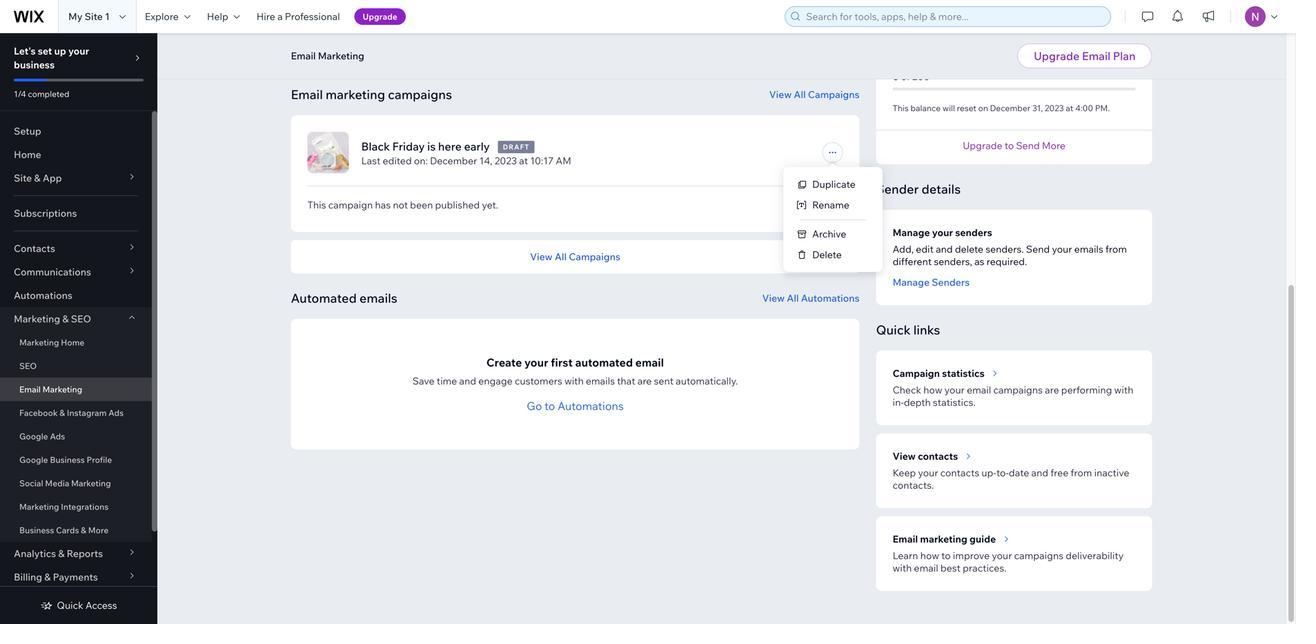 Task type: vqa. For each thing, say whether or not it's contained in the screenshot.
with within Learn how to improve your campaigns deliverability with email best practices.
yes



Task type: describe. For each thing, give the bounding box(es) containing it.
automated
[[291, 290, 357, 306]]

marketing up facebook & instagram ads
[[43, 384, 82, 395]]

1 vertical spatial campaigns
[[569, 251, 621, 263]]

performing
[[1062, 384, 1113, 396]]

on
[[979, 103, 989, 113]]

your up the edit
[[933, 227, 954, 239]]

manage for manage senders
[[893, 276, 930, 288]]

this balance will reset on december 31, 2023 at 4:00 pm.
[[893, 103, 1111, 113]]

marketing & seo
[[14, 313, 91, 325]]

app
[[43, 172, 62, 184]]

are inside create your first automated email save time and engage customers with emails that are sent automatically.
[[638, 375, 652, 387]]

create
[[487, 356, 522, 369]]

0
[[893, 70, 899, 83]]

0 vertical spatial campaigns
[[808, 88, 860, 100]]

your inside check how your email campaigns are performing with in-depth statistics.
[[945, 384, 965, 396]]

statistics
[[943, 367, 985, 379]]

keep
[[893, 467, 916, 479]]

help button
[[199, 0, 248, 33]]

reset
[[957, 103, 977, 113]]

email right generate
[[406, 41, 431, 53]]

this campaign has not been published yet.
[[308, 199, 499, 211]]

go to automations
[[527, 399, 624, 413]]

duplicate
[[813, 178, 856, 190]]

site & app
[[14, 172, 62, 184]]

automated emails
[[291, 290, 398, 306]]

1 vertical spatial seo
[[19, 361, 37, 371]]

1 horizontal spatial view all campaigns
[[770, 88, 860, 100]]

marketing integrations link
[[0, 495, 152, 519]]

with for check how your email campaigns are performing with in-depth statistics.
[[1115, 384, 1134, 396]]

automations inside sidebar element
[[14, 289, 72, 301]]

communications button
[[0, 260, 152, 284]]

setup link
[[0, 119, 152, 143]]

this for this balance will reset on december 31, 2023 at 4:00 pm.
[[893, 103, 909, 113]]

0 horizontal spatial at
[[519, 155, 528, 167]]

1 horizontal spatial view all campaigns button
[[770, 88, 860, 101]]

email down hire a professional link
[[291, 50, 316, 62]]

senders,
[[934, 256, 973, 268]]

subscriptions link
[[0, 202, 152, 225]]

1 vertical spatial all
[[555, 251, 567, 263]]

& for instagram
[[60, 408, 65, 418]]

automations for go to automations
[[558, 399, 624, 413]]

0 horizontal spatial ads
[[50, 431, 65, 442]]

email marketing button
[[284, 46, 371, 66]]

in-
[[893, 396, 904, 408]]

send inside button
[[1017, 140, 1040, 152]]

let's set up your business
[[14, 45, 89, 71]]

email marketing link
[[0, 378, 152, 401]]

depth
[[904, 396, 931, 408]]

inactive
[[1095, 467, 1130, 479]]

set
[[38, 45, 52, 57]]

delete
[[813, 249, 842, 261]]

on:
[[414, 155, 428, 167]]

here
[[438, 140, 462, 153]]

my
[[68, 10, 83, 22]]

check
[[893, 384, 922, 396]]

payments
[[53, 571, 98, 583]]

your inside create your first automated email save time and engage customers with emails that are sent automatically.
[[525, 356, 549, 369]]

date
[[1009, 467, 1030, 479]]

marketing for guide
[[921, 533, 968, 545]]

social media marketing
[[19, 478, 111, 489]]

delete
[[956, 243, 984, 255]]

reports
[[67, 548, 103, 560]]

your inside learn how to improve your campaigns deliverability with email best practices.
[[992, 550, 1013, 562]]

google ads link
[[0, 425, 152, 448]]

1 horizontal spatial ads
[[109, 408, 124, 418]]

generate email
[[362, 41, 431, 53]]

email inside learn how to improve your campaigns deliverability with email best practices.
[[915, 562, 939, 574]]

contacts inside keep your contacts up-to-date and free from inactive contacts.
[[941, 467, 980, 479]]

different
[[893, 256, 932, 268]]

view contacts
[[893, 450, 959, 462]]

email down email marketing button
[[291, 87, 323, 102]]

email inside check how your email campaigns are performing with in-depth statistics.
[[967, 384, 992, 396]]

hire a professional link
[[248, 0, 348, 33]]

best
[[941, 562, 961, 574]]

go
[[527, 399, 542, 413]]

hire
[[257, 10, 275, 22]]

1 horizontal spatial home
[[61, 337, 85, 348]]

statistics.
[[933, 396, 976, 408]]

deliverability
[[1066, 550, 1124, 562]]

time
[[437, 375, 457, 387]]

seo link
[[0, 354, 152, 378]]

upgrade to send more button
[[963, 140, 1066, 152]]

1 vertical spatial business
[[19, 525, 54, 536]]

0 vertical spatial at
[[1066, 103, 1074, 113]]

rename
[[813, 199, 850, 211]]

& right cards
[[81, 525, 86, 536]]

google business profile link
[[0, 448, 152, 472]]

are inside check how your email campaigns are performing with in-depth statistics.
[[1045, 384, 1060, 396]]

keep your contacts up-to-date and free from inactive contacts.
[[893, 467, 1130, 491]]

add,
[[893, 243, 914, 255]]

contacts
[[14, 242, 55, 254]]

delete button
[[784, 244, 883, 265]]

edit button
[[794, 195, 844, 215]]

analytics & reports
[[14, 548, 103, 560]]

quick for quick access
[[57, 599, 83, 611]]

analytics & reports button
[[0, 542, 152, 566]]

campaigns inside check how your email campaigns are performing with in-depth statistics.
[[994, 384, 1043, 396]]

let's
[[14, 45, 36, 57]]

1 vertical spatial view all campaigns button
[[530, 251, 621, 263]]

marketing & seo button
[[0, 307, 152, 331]]

1 vertical spatial view all campaigns
[[530, 251, 621, 263]]

email marketing for email marketing button
[[291, 50, 365, 62]]

0 vertical spatial business
[[50, 455, 85, 465]]

to-
[[997, 467, 1009, 479]]

black friday is here early
[[362, 140, 490, 153]]

your inside keep your contacts up-to-date and free from inactive contacts.
[[919, 467, 939, 479]]

10:17
[[530, 155, 554, 167]]

campaign statistics
[[893, 367, 985, 379]]

with inside create your first automated email save time and engage customers with emails that are sent automatically.
[[565, 375, 584, 387]]

and inside manage your senders add, edit and delete senders. send your emails from different senders, as required.
[[936, 243, 953, 255]]

google ads
[[19, 431, 65, 442]]

upgrade button
[[355, 8, 406, 25]]

manage for manage your senders add, edit and delete senders. send your emails from different senders, as required.
[[893, 227, 931, 239]]

1 horizontal spatial december
[[991, 103, 1031, 113]]

social media marketing link
[[0, 472, 152, 495]]

automated
[[576, 356, 633, 369]]

email inside create your first automated email save time and engage customers with emails that are sent automatically.
[[636, 356, 664, 369]]



Task type: locate. For each thing, give the bounding box(es) containing it.
email marketing inside button
[[291, 50, 365, 62]]

completed
[[28, 89, 69, 99]]

home inside 'link'
[[14, 148, 41, 161]]

1 horizontal spatial quick
[[877, 322, 911, 338]]

campaigns
[[808, 88, 860, 100], [569, 251, 621, 263]]

email up facebook
[[19, 384, 41, 395]]

instagram
[[67, 408, 107, 418]]

0 horizontal spatial are
[[638, 375, 652, 387]]

seo inside dropdown button
[[71, 313, 91, 325]]

rename button
[[784, 195, 883, 215]]

1 horizontal spatial automations
[[558, 399, 624, 413]]

all for email marketing campaigns
[[794, 88, 806, 100]]

& left app at the top left of the page
[[34, 172, 40, 184]]

upgrade for upgrade to send more
[[963, 140, 1003, 152]]

all for automated emails
[[787, 292, 799, 304]]

integrations
[[61, 502, 109, 512]]

quick inside quick access button
[[57, 599, 83, 611]]

home up seo link
[[61, 337, 85, 348]]

sender details
[[877, 181, 961, 197]]

marketing inside dropdown button
[[14, 313, 60, 325]]

emails inside create your first automated email save time and engage customers with emails that are sent automatically.
[[586, 375, 615, 387]]

my site 1
[[68, 10, 110, 22]]

email inside sidebar element
[[19, 384, 41, 395]]

1 horizontal spatial from
[[1106, 243, 1128, 255]]

1 horizontal spatial marketing
[[921, 533, 968, 545]]

0 vertical spatial quick
[[877, 322, 911, 338]]

at down draft
[[519, 155, 528, 167]]

marketing down 'professional'
[[318, 50, 365, 62]]

email marketing
[[291, 50, 365, 62], [19, 384, 82, 395]]

marketing inside button
[[318, 50, 365, 62]]

to right go
[[545, 399, 555, 413]]

1 horizontal spatial this
[[893, 103, 909, 113]]

1 vertical spatial 2023
[[495, 155, 517, 167]]

to inside button
[[1005, 140, 1015, 152]]

facebook & instagram ads link
[[0, 401, 152, 425]]

to up best
[[942, 550, 951, 562]]

email down learn
[[915, 562, 939, 574]]

2 vertical spatial to
[[942, 550, 951, 562]]

quick left links at the bottom right
[[877, 322, 911, 338]]

from inside keep your contacts up-to-date and free from inactive contacts.
[[1071, 467, 1093, 479]]

site left 1
[[85, 10, 103, 22]]

view all automations
[[763, 292, 860, 304]]

from inside manage your senders add, edit and delete senders. send your emails from different senders, as required.
[[1106, 243, 1128, 255]]

& for payments
[[44, 571, 51, 583]]

last
[[362, 155, 381, 167]]

go to automations button
[[527, 398, 624, 414]]

email up 'sent'
[[636, 356, 664, 369]]

improve
[[953, 550, 990, 562]]

contacts left the up-
[[941, 467, 980, 479]]

emails inside manage your senders add, edit and delete senders. send your emails from different senders, as required.
[[1075, 243, 1104, 255]]

0 vertical spatial campaigns
[[388, 87, 452, 102]]

marketing up integrations
[[71, 478, 111, 489]]

site left app at the top left of the page
[[14, 172, 32, 184]]

contacts button
[[0, 237, 152, 260]]

to inside button
[[545, 399, 555, 413]]

google down facebook
[[19, 431, 48, 442]]

1 vertical spatial ads
[[50, 431, 65, 442]]

create your first automated email save time and engage customers with emails that are sent automatically.
[[413, 356, 738, 387]]

upgrade up 31,
[[1034, 49, 1080, 63]]

marketing home
[[19, 337, 85, 348]]

site inside dropdown button
[[14, 172, 32, 184]]

your right up
[[68, 45, 89, 57]]

last edited on: december 14, 2023 at 10:17 am
[[362, 155, 572, 167]]

1 google from the top
[[19, 431, 48, 442]]

0 horizontal spatial more
[[88, 525, 109, 536]]

2 horizontal spatial emails
[[1075, 243, 1104, 255]]

automations inside button
[[801, 292, 860, 304]]

manage senders button
[[893, 276, 1136, 289]]

and inside keep your contacts up-to-date and free from inactive contacts.
[[1032, 467, 1049, 479]]

1 horizontal spatial site
[[85, 10, 103, 22]]

0 vertical spatial from
[[1106, 243, 1128, 255]]

this left campaign
[[308, 199, 326, 211]]

email
[[406, 41, 431, 53], [1083, 49, 1111, 63], [291, 50, 316, 62], [291, 87, 323, 102], [19, 384, 41, 395], [893, 533, 919, 545]]

manage inside manage your senders add, edit and delete senders. send your emails from different senders, as required.
[[893, 227, 931, 239]]

archive
[[813, 228, 847, 240]]

1 vertical spatial to
[[545, 399, 555, 413]]

automations down communications
[[14, 289, 72, 301]]

more inside business cards & more link
[[88, 525, 109, 536]]

1 manage from the top
[[893, 227, 931, 239]]

customers
[[515, 375, 563, 387]]

2 horizontal spatial to
[[1005, 140, 1015, 152]]

automations down the delete "button"
[[801, 292, 860, 304]]

email down statistics
[[967, 384, 992, 396]]

1 vertical spatial december
[[430, 155, 477, 167]]

email marketing up facebook
[[19, 384, 82, 395]]

automations
[[14, 289, 72, 301], [801, 292, 860, 304], [558, 399, 624, 413]]

1 vertical spatial google
[[19, 455, 48, 465]]

seo down marketing home
[[19, 361, 37, 371]]

1 horizontal spatial upgrade
[[963, 140, 1003, 152]]

automations down create your first automated email save time and engage customers with emails that are sent automatically.
[[558, 399, 624, 413]]

14,
[[480, 155, 493, 167]]

0 vertical spatial this
[[893, 103, 909, 113]]

0 horizontal spatial marketing
[[326, 87, 385, 102]]

campaigns left "deliverability"
[[1015, 550, 1064, 562]]

manage senders
[[893, 276, 970, 288]]

0 vertical spatial home
[[14, 148, 41, 161]]

links
[[914, 322, 941, 338]]

a
[[278, 10, 283, 22]]

ads up google business profile
[[50, 431, 65, 442]]

& down business cards & more
[[58, 548, 65, 560]]

0 vertical spatial send
[[1017, 140, 1040, 152]]

hire a professional
[[257, 10, 340, 22]]

1 vertical spatial from
[[1071, 467, 1093, 479]]

1 horizontal spatial are
[[1045, 384, 1060, 396]]

details
[[922, 181, 961, 197]]

0 vertical spatial email marketing
[[291, 50, 365, 62]]

2023 down draft
[[495, 155, 517, 167]]

and inside create your first automated email save time and engage customers with emails that are sent automatically.
[[459, 375, 476, 387]]

0 horizontal spatial emails
[[360, 290, 398, 306]]

Search for tools, apps, help & more... field
[[802, 7, 1107, 26]]

more inside upgrade to send more button
[[1043, 140, 1066, 152]]

your inside let's set up your business
[[68, 45, 89, 57]]

analytics
[[14, 548, 56, 560]]

marketing up marketing home
[[14, 313, 60, 325]]

save
[[413, 375, 435, 387]]

quick down billing & payments dropdown button at the left of page
[[57, 599, 83, 611]]

profile
[[87, 455, 112, 465]]

1 horizontal spatial to
[[942, 550, 951, 562]]

menu
[[784, 174, 883, 265]]

and right time
[[459, 375, 476, 387]]

0 horizontal spatial seo
[[19, 361, 37, 371]]

1 vertical spatial site
[[14, 172, 32, 184]]

marketing down marketing & seo
[[19, 337, 59, 348]]

more for upgrade to send more
[[1043, 140, 1066, 152]]

your up statistics.
[[945, 384, 965, 396]]

to for go
[[545, 399, 555, 413]]

2 horizontal spatial automations
[[801, 292, 860, 304]]

with right performing
[[1115, 384, 1134, 396]]

sender
[[877, 181, 919, 197]]

all inside button
[[787, 292, 799, 304]]

upgrade for upgrade email plan
[[1034, 49, 1080, 63]]

your down view contacts
[[919, 467, 939, 479]]

manage up add,
[[893, 227, 931, 239]]

view for bottommost view all campaigns button
[[530, 251, 553, 263]]

business up social media marketing
[[50, 455, 85, 465]]

learn how to improve your campaigns deliverability with email best practices.
[[893, 550, 1124, 574]]

how inside check how your email campaigns are performing with in-depth statistics.
[[924, 384, 943, 396]]

email marketing guide
[[893, 533, 997, 545]]

1 horizontal spatial email marketing
[[291, 50, 365, 62]]

email marketing down 'professional'
[[291, 50, 365, 62]]

1 vertical spatial email marketing
[[19, 384, 82, 395]]

with inside check how your email campaigns are performing with in-depth statistics.
[[1115, 384, 1134, 396]]

0 vertical spatial emails
[[1075, 243, 1104, 255]]

automations link
[[0, 284, 152, 307]]

at left "4:00"
[[1066, 103, 1074, 113]]

edit
[[916, 243, 934, 255]]

business
[[14, 59, 55, 71]]

email marketing inside sidebar element
[[19, 384, 82, 395]]

more up "reports"
[[88, 525, 109, 536]]

this for this campaign has not been published yet.
[[308, 199, 326, 211]]

0 horizontal spatial 2023
[[495, 155, 517, 167]]

how inside learn how to improve your campaigns deliverability with email best practices.
[[921, 550, 940, 562]]

with inside learn how to improve your campaigns deliverability with email best practices.
[[893, 562, 912, 574]]

& right facebook
[[60, 408, 65, 418]]

your up customers
[[525, 356, 549, 369]]

campaigns up black friday is here early
[[388, 87, 452, 102]]

required.
[[987, 256, 1028, 268]]

more for business cards & more
[[88, 525, 109, 536]]

with for learn how to improve your campaigns deliverability with email best practices.
[[893, 562, 912, 574]]

december down here
[[430, 155, 477, 167]]

senders
[[932, 276, 970, 288]]

0 horizontal spatial campaigns
[[569, 251, 621, 263]]

learn
[[893, 550, 919, 562]]

0 horizontal spatial december
[[430, 155, 477, 167]]

december right the on
[[991, 103, 1031, 113]]

and left free
[[1032, 467, 1049, 479]]

0 vertical spatial google
[[19, 431, 48, 442]]

0 vertical spatial ads
[[109, 408, 124, 418]]

draft
[[503, 142, 530, 151]]

& for app
[[34, 172, 40, 184]]

1 vertical spatial at
[[519, 155, 528, 167]]

are right that
[[638, 375, 652, 387]]

billing
[[14, 571, 42, 583]]

1 vertical spatial quick
[[57, 599, 83, 611]]

up-
[[982, 467, 997, 479]]

2 horizontal spatial and
[[1032, 467, 1049, 479]]

this left balance
[[893, 103, 909, 113]]

2 vertical spatial and
[[1032, 467, 1049, 479]]

upgrade inside button
[[963, 140, 1003, 152]]

marketing up best
[[921, 533, 968, 545]]

december
[[991, 103, 1031, 113], [430, 155, 477, 167]]

0 vertical spatial and
[[936, 243, 953, 255]]

email marketing for email marketing link
[[19, 384, 82, 395]]

campaign
[[893, 367, 940, 379]]

quick links
[[877, 322, 941, 338]]

upgrade up generate
[[363, 11, 398, 22]]

1 vertical spatial send
[[1027, 243, 1050, 255]]

campaigns inside learn how to improve your campaigns deliverability with email best practices.
[[1015, 550, 1064, 562]]

automatically.
[[676, 375, 738, 387]]

1 horizontal spatial at
[[1066, 103, 1074, 113]]

google for google ads
[[19, 431, 48, 442]]

0 vertical spatial seo
[[71, 313, 91, 325]]

facebook
[[19, 408, 58, 418]]

manage your senders add, edit and delete senders. send your emails from different senders, as required.
[[893, 227, 1128, 268]]

upgrade email plan button
[[1018, 44, 1153, 68]]

home down setup
[[14, 148, 41, 161]]

campaigns left performing
[[994, 384, 1043, 396]]

& down 'automations' link on the top
[[62, 313, 69, 325]]

0 vertical spatial view all campaigns button
[[770, 88, 860, 101]]

1 vertical spatial this
[[308, 199, 326, 211]]

send
[[1017, 140, 1040, 152], [1027, 243, 1050, 255]]

and up senders,
[[936, 243, 953, 255]]

0 horizontal spatial automations
[[14, 289, 72, 301]]

& inside popup button
[[58, 548, 65, 560]]

0 horizontal spatial upgrade
[[363, 11, 398, 22]]

am
[[556, 155, 572, 167]]

with
[[565, 375, 584, 387], [1115, 384, 1134, 396], [893, 562, 912, 574]]

manage
[[893, 227, 931, 239], [893, 276, 930, 288]]

help
[[207, 10, 228, 22]]

how down the campaign statistics
[[924, 384, 943, 396]]

& for reports
[[58, 548, 65, 560]]

0 vertical spatial manage
[[893, 227, 931, 239]]

engage
[[479, 375, 513, 387]]

2 google from the top
[[19, 455, 48, 465]]

0 horizontal spatial view all campaigns
[[530, 251, 621, 263]]

1 vertical spatial email
[[967, 384, 992, 396]]

menu containing duplicate
[[784, 174, 883, 265]]

email left plan
[[1083, 49, 1111, 63]]

how for best
[[921, 550, 940, 562]]

your up practices.
[[992, 550, 1013, 562]]

1 horizontal spatial emails
[[586, 375, 615, 387]]

upgrade down the on
[[963, 140, 1003, 152]]

generate email button
[[362, 41, 844, 53]]

0 vertical spatial 2023
[[1045, 103, 1065, 113]]

2 vertical spatial emails
[[586, 375, 615, 387]]

upgrade for upgrade
[[363, 11, 398, 22]]

1 vertical spatial manage
[[893, 276, 930, 288]]

0 horizontal spatial to
[[545, 399, 555, 413]]

automations for view all automations
[[801, 292, 860, 304]]

edit
[[810, 199, 828, 211]]

1 horizontal spatial campaigns
[[808, 88, 860, 100]]

billing & payments button
[[0, 566, 152, 589]]

quick for quick links
[[877, 322, 911, 338]]

with down first
[[565, 375, 584, 387]]

1 vertical spatial marketing
[[921, 533, 968, 545]]

0 horizontal spatial quick
[[57, 599, 83, 611]]

& right billing in the left bottom of the page
[[44, 571, 51, 583]]

1 vertical spatial and
[[459, 375, 476, 387]]

send inside manage your senders add, edit and delete senders. send your emails from different senders, as required.
[[1027, 243, 1050, 255]]

manage down different
[[893, 276, 930, 288]]

edited
[[383, 155, 412, 167]]

early
[[464, 140, 490, 153]]

are left performing
[[1045, 384, 1060, 396]]

0 horizontal spatial site
[[14, 172, 32, 184]]

been
[[410, 199, 433, 211]]

& inside dropdown button
[[34, 172, 40, 184]]

0 vertical spatial site
[[85, 10, 103, 22]]

seo down 'automations' link on the top
[[71, 313, 91, 325]]

2 vertical spatial upgrade
[[963, 140, 1003, 152]]

that
[[617, 375, 636, 387]]

view inside button
[[763, 292, 785, 304]]

email up learn
[[893, 533, 919, 545]]

send down 31,
[[1017, 140, 1040, 152]]

1 horizontal spatial with
[[893, 562, 912, 574]]

2023 right 31,
[[1045, 103, 1065, 113]]

google up social
[[19, 455, 48, 465]]

setup
[[14, 125, 41, 137]]

1 horizontal spatial 2023
[[1045, 103, 1065, 113]]

check how your email campaigns are performing with in-depth statistics.
[[893, 384, 1134, 408]]

more down 31,
[[1043, 140, 1066, 152]]

1 horizontal spatial email
[[915, 562, 939, 574]]

0 horizontal spatial this
[[308, 199, 326, 211]]

2 horizontal spatial with
[[1115, 384, 1134, 396]]

from
[[1106, 243, 1128, 255], [1071, 467, 1093, 479]]

to inside learn how to improve your campaigns deliverability with email best practices.
[[942, 550, 951, 562]]

business up analytics
[[19, 525, 54, 536]]

2 vertical spatial email
[[915, 562, 939, 574]]

google for google business profile
[[19, 455, 48, 465]]

2 manage from the top
[[893, 276, 930, 288]]

sent
[[654, 375, 674, 387]]

view for rightmost view all campaigns button
[[770, 88, 792, 100]]

1/4
[[14, 89, 26, 99]]

automations inside button
[[558, 399, 624, 413]]

view all campaigns button
[[770, 88, 860, 101], [530, 251, 621, 263]]

0 vertical spatial email
[[636, 356, 664, 369]]

how
[[924, 384, 943, 396], [921, 550, 940, 562]]

0 horizontal spatial view all campaigns button
[[530, 251, 621, 263]]

1 vertical spatial contacts
[[941, 467, 980, 479]]

ads right instagram
[[109, 408, 124, 418]]

marketing down email marketing button
[[326, 87, 385, 102]]

manage inside button
[[893, 276, 930, 288]]

marketing down social
[[19, 502, 59, 512]]

0 vertical spatial upgrade
[[363, 11, 398, 22]]

to down this balance will reset on december 31, 2023 at 4:00 pm.
[[1005, 140, 1015, 152]]

senders.
[[986, 243, 1025, 255]]

professional
[[285, 10, 340, 22]]

1 horizontal spatial more
[[1043, 140, 1066, 152]]

1 vertical spatial more
[[88, 525, 109, 536]]

0 horizontal spatial with
[[565, 375, 584, 387]]

1 vertical spatial upgrade
[[1034, 49, 1080, 63]]

how for depth
[[924, 384, 943, 396]]

contacts up contacts.
[[918, 450, 959, 462]]

marketing home link
[[0, 331, 152, 354]]

0 vertical spatial more
[[1043, 140, 1066, 152]]

to
[[1005, 140, 1015, 152], [545, 399, 555, 413], [942, 550, 951, 562]]

1 vertical spatial home
[[61, 337, 85, 348]]

0 vertical spatial marketing
[[326, 87, 385, 102]]

send right senders.
[[1027, 243, 1050, 255]]

sidebar element
[[0, 33, 157, 624]]

marketing for campaigns
[[326, 87, 385, 102]]

site
[[85, 10, 103, 22], [14, 172, 32, 184]]

with down learn
[[893, 562, 912, 574]]

contacts
[[918, 450, 959, 462], [941, 467, 980, 479]]

0 vertical spatial how
[[924, 384, 943, 396]]

your right senders.
[[1053, 243, 1073, 255]]

quick access
[[57, 599, 117, 611]]

& for seo
[[62, 313, 69, 325]]

free
[[1051, 467, 1069, 479]]

0 horizontal spatial email marketing
[[19, 384, 82, 395]]

upgrade to send more
[[963, 140, 1066, 152]]

email
[[636, 356, 664, 369], [967, 384, 992, 396], [915, 562, 939, 574]]

view for "view all automations" button
[[763, 292, 785, 304]]

email marketing campaigns
[[291, 87, 452, 102]]

how down email marketing guide
[[921, 550, 940, 562]]

will
[[943, 103, 956, 113]]

to for upgrade
[[1005, 140, 1015, 152]]

1 horizontal spatial and
[[936, 243, 953, 255]]

0 vertical spatial contacts
[[918, 450, 959, 462]]



